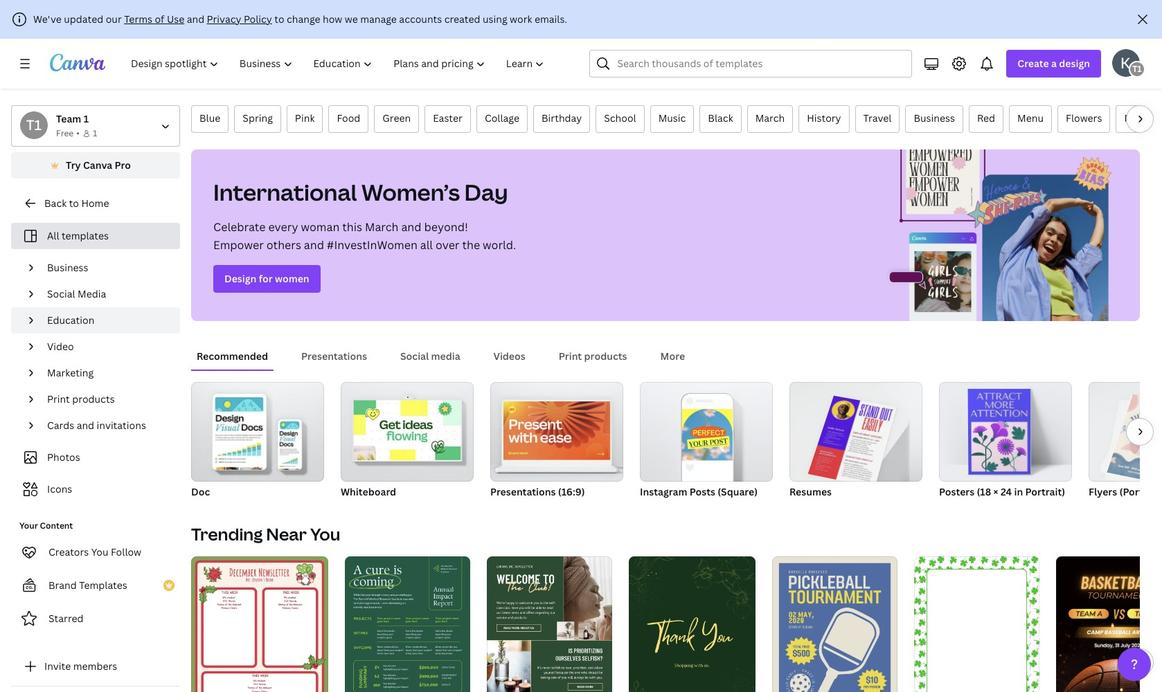 Task type: locate. For each thing, give the bounding box(es) containing it.
1 horizontal spatial business
[[914, 111, 955, 125]]

flyers (portrait 8
[[1089, 485, 1162, 499]]

print products for print products link
[[47, 393, 115, 406]]

resume image
[[789, 382, 922, 482], [808, 396, 897, 488]]

we've updated our terms of use and privacy policy to change how we manage accounts created using work emails.
[[33, 12, 567, 26]]

school button
[[596, 105, 644, 133]]

manage
[[360, 12, 397, 26]]

created
[[444, 12, 480, 26]]

green simple thank you card 5 x 7 potrait image
[[629, 557, 755, 692]]

0 horizontal spatial 1
[[84, 112, 89, 125]]

1 vertical spatial products
[[72, 393, 115, 406]]

for
[[259, 272, 273, 285]]

march up #investinwomen
[[365, 220, 399, 235]]

birthday link
[[533, 105, 590, 133]]

social inside social media button
[[400, 350, 429, 363]]

social media
[[400, 350, 460, 363]]

print inside button
[[559, 350, 582, 363]]

1 horizontal spatial 1
[[93, 127, 97, 139]]

this
[[342, 220, 362, 235]]

travel
[[863, 111, 892, 125]]

0 vertical spatial print
[[559, 350, 582, 363]]

1 vertical spatial business link
[[42, 255, 172, 281]]

1 vertical spatial social
[[400, 350, 429, 363]]

over
[[436, 238, 459, 253]]

easter
[[433, 111, 462, 125]]

•
[[76, 127, 80, 139]]

try canva pro
[[66, 159, 131, 172]]

business up social media
[[47, 261, 88, 274]]

0 vertical spatial social
[[47, 287, 75, 301]]

0 horizontal spatial to
[[69, 197, 79, 210]]

videos button
[[488, 343, 531, 370]]

team
[[56, 112, 81, 125]]

try canva pro button
[[11, 152, 180, 179]]

green button
[[374, 105, 419, 133]]

0 horizontal spatial print
[[47, 393, 70, 406]]

poster (18 × 24 in portrait) image up "posters (18 × 24 in portrait)" at the bottom
[[968, 389, 1031, 475]]

terms of use link
[[124, 12, 184, 26]]

presentations inside button
[[301, 350, 367, 363]]

1 horizontal spatial team 1 element
[[1129, 61, 1145, 78]]

1 horizontal spatial march
[[755, 111, 785, 125]]

you
[[310, 523, 340, 546], [91, 546, 108, 559]]

presentations (16:9)
[[490, 485, 585, 499]]

you right near
[[310, 523, 340, 546]]

flyer (portrait 8.5 × 11 in) image
[[1089, 382, 1162, 482]]

0 vertical spatial team 1 element
[[1129, 61, 1145, 78]]

music link
[[650, 105, 694, 133]]

0 horizontal spatial presentations
[[301, 350, 367, 363]]

kendall parks image
[[1112, 49, 1140, 77]]

1 vertical spatial presentations
[[490, 485, 556, 499]]

business
[[914, 111, 955, 125], [47, 261, 88, 274]]

presentation (16:9) image
[[490, 382, 623, 482], [503, 402, 610, 461]]

presentations for presentations
[[301, 350, 367, 363]]

blue button
[[191, 105, 229, 133]]

red button
[[969, 105, 1003, 133]]

0 vertical spatial march
[[755, 111, 785, 125]]

spring button
[[234, 105, 281, 133]]

1 right the •
[[93, 127, 97, 139]]

1 horizontal spatial products
[[584, 350, 627, 363]]

1 horizontal spatial social
[[400, 350, 429, 363]]

brand templates
[[48, 579, 127, 592]]

brand
[[48, 579, 77, 592]]

0 vertical spatial to
[[274, 12, 284, 26]]

0 vertical spatial products
[[584, 350, 627, 363]]

media
[[431, 350, 460, 363]]

instagram posts (square) link
[[640, 382, 773, 501]]

resume image inside resumes link
[[808, 396, 897, 488]]

celebrate every woman this march and beyond! empower others and #investinwomen all over the world.
[[213, 220, 516, 253]]

1 horizontal spatial print
[[559, 350, 582, 363]]

1 horizontal spatial presentations
[[490, 485, 556, 499]]

emails.
[[535, 12, 567, 26]]

terms
[[124, 12, 152, 26]]

0 horizontal spatial social
[[47, 287, 75, 301]]

instagram post (square) image
[[640, 382, 773, 482], [682, 409, 733, 461]]

(16:9)
[[558, 485, 585, 499]]

content
[[40, 520, 73, 532]]

0 horizontal spatial team 1 element
[[20, 111, 48, 139]]

and right cards
[[77, 419, 94, 432]]

None search field
[[590, 50, 912, 78]]

accounts
[[399, 12, 442, 26]]

team 1 element
[[1129, 61, 1145, 78], [20, 111, 48, 139]]

1 vertical spatial print
[[47, 393, 70, 406]]

change
[[287, 12, 320, 26]]

Switch to another team button
[[11, 105, 180, 147]]

print up cards
[[47, 393, 70, 406]]

products up cards and invitations at the left bottom of the page
[[72, 393, 115, 406]]

back
[[44, 197, 67, 210]]

social up education
[[47, 287, 75, 301]]

print for print products button
[[559, 350, 582, 363]]

portrait)
[[1025, 485, 1065, 499]]

international women's day image
[[882, 150, 1140, 321]]

collage link
[[476, 105, 528, 133]]

1 horizontal spatial print products
[[559, 350, 627, 363]]

top level navigation element
[[122, 50, 556, 78]]

business link up media
[[42, 255, 172, 281]]

woman
[[301, 220, 340, 235]]

business link left red link
[[905, 105, 963, 133]]

team 1 element left the free
[[20, 111, 48, 139]]

0 horizontal spatial march
[[365, 220, 399, 235]]

follow
[[111, 546, 141, 559]]

0 horizontal spatial products
[[72, 393, 115, 406]]

0 vertical spatial business link
[[905, 105, 963, 133]]

poster (18 × 24 in portrait) image inside "posters (18 × 24 in portrait)" link
[[968, 389, 1031, 475]]

you left follow
[[91, 546, 108, 559]]

0 vertical spatial business
[[914, 111, 955, 125]]

march right black
[[755, 111, 785, 125]]

social left 'media'
[[400, 350, 429, 363]]

doc image
[[191, 382, 324, 482], [191, 382, 324, 482]]

history
[[807, 111, 841, 125]]

1 horizontal spatial business link
[[905, 105, 963, 133]]

print products inside button
[[559, 350, 627, 363]]

menu button
[[1009, 105, 1052, 133]]

0 vertical spatial presentations
[[301, 350, 367, 363]]

more
[[660, 350, 685, 363]]

1 vertical spatial 1
[[93, 127, 97, 139]]

how
[[323, 12, 342, 26]]

flyers (portrait 8 link
[[1089, 382, 1162, 501]]

business button
[[905, 105, 963, 133]]

world.
[[483, 238, 516, 253]]

to right back
[[69, 197, 79, 210]]

templates
[[62, 229, 109, 242]]

black and orange elegant tournament basketball flyer image
[[1056, 557, 1162, 692]]

video
[[47, 340, 74, 353]]

1 right team
[[84, 112, 89, 125]]

business left red
[[914, 111, 955, 125]]

international women's day
[[213, 177, 508, 207]]

pink
[[295, 111, 315, 125]]

starred
[[48, 612, 84, 625]]

whiteboard image
[[341, 382, 474, 482], [354, 401, 461, 461]]

social inside the social media link
[[47, 287, 75, 301]]

to right policy
[[274, 12, 284, 26]]

business inside "button"
[[914, 111, 955, 125]]

brand templates link
[[11, 572, 180, 600]]

red
[[977, 111, 995, 125]]

Search search field
[[617, 51, 903, 77]]

0 vertical spatial print products
[[559, 350, 627, 363]]

poster (18 × 24 in portrait) image
[[939, 382, 1072, 482], [968, 389, 1031, 475]]

products left more
[[584, 350, 627, 363]]

0 horizontal spatial business
[[47, 261, 88, 274]]

flyers
[[1089, 485, 1117, 499]]

1 vertical spatial team 1 element
[[20, 111, 48, 139]]

social for social media
[[400, 350, 429, 363]]

presentations
[[301, 350, 367, 363], [490, 485, 556, 499]]

try
[[66, 159, 81, 172]]

products inside print products link
[[72, 393, 115, 406]]

1 vertical spatial business
[[47, 261, 88, 274]]

print
[[559, 350, 582, 363], [47, 393, 70, 406]]

1 vertical spatial print products
[[47, 393, 115, 406]]

social for social media
[[47, 287, 75, 301]]

products inside print products button
[[584, 350, 627, 363]]

1 vertical spatial march
[[365, 220, 399, 235]]

food button
[[329, 105, 369, 133]]

march inside button
[[755, 111, 785, 125]]

invite members button
[[11, 653, 180, 681]]

privacy policy link
[[207, 12, 272, 26]]

(18
[[977, 485, 991, 499]]

print right videos
[[559, 350, 582, 363]]

photos link
[[19, 445, 172, 471]]

blue retro pickleball tournament  event flyer image
[[772, 557, 897, 692]]

team 1 element up the nature
[[1129, 61, 1145, 78]]

posters
[[939, 485, 974, 499]]

poster (18 × 24 in portrait) image up 24
[[939, 382, 1072, 482]]

international
[[213, 177, 357, 207]]

0 horizontal spatial print products
[[47, 393, 115, 406]]

nature link
[[1116, 105, 1162, 133]]

and up all
[[401, 220, 421, 235]]

1 vertical spatial to
[[69, 197, 79, 210]]

day
[[464, 177, 508, 207]]

free •
[[56, 127, 80, 139]]

posters (18 × 24 in portrait) link
[[939, 382, 1072, 501]]

cards and invitations
[[47, 419, 146, 432]]



Task type: vqa. For each thing, say whether or not it's contained in the screenshot.
the green button
yes



Task type: describe. For each thing, give the bounding box(es) containing it.
team 1 element inside t1 popup button
[[1129, 61, 1145, 78]]

invite members
[[44, 660, 117, 673]]

school
[[604, 111, 636, 125]]

history button
[[799, 105, 849, 133]]

march button
[[747, 105, 793, 133]]

medical one-page impact report charity report in dark green light green shapes & scribbles style image
[[345, 557, 470, 692]]

creators
[[48, 546, 89, 559]]

policy
[[244, 12, 272, 26]]

education link
[[42, 307, 172, 334]]

use
[[167, 12, 184, 26]]

doc
[[191, 485, 210, 499]]

0 horizontal spatial business link
[[42, 255, 172, 281]]

design for women link
[[213, 265, 320, 293]]

team 1
[[56, 112, 89, 125]]

whiteboard
[[341, 485, 396, 499]]

0 vertical spatial 1
[[84, 112, 89, 125]]

resumes
[[789, 485, 832, 499]]

back to home link
[[11, 190, 180, 217]]

pink link
[[287, 105, 323, 133]]

design
[[224, 272, 256, 285]]

all
[[47, 229, 59, 242]]

members
[[73, 660, 117, 673]]

of
[[155, 12, 164, 26]]

collage
[[485, 111, 519, 125]]

flowers
[[1066, 111, 1102, 125]]

your
[[19, 520, 38, 532]]

(square)
[[718, 485, 758, 499]]

24
[[1001, 485, 1012, 499]]

icons
[[47, 483, 72, 496]]

blue
[[199, 111, 220, 125]]

doc link
[[191, 382, 324, 501]]

team 1 image
[[1129, 61, 1145, 78]]

black link
[[700, 105, 741, 133]]

trending near you
[[191, 523, 340, 546]]

food link
[[329, 105, 369, 133]]

recommended
[[197, 350, 268, 363]]

and right "use"
[[187, 12, 204, 26]]

home
[[81, 197, 109, 210]]

spring link
[[234, 105, 281, 133]]

celebrate
[[213, 220, 266, 235]]

8
[[1162, 485, 1162, 499]]

history link
[[799, 105, 849, 133]]

videos
[[493, 350, 525, 363]]

school link
[[596, 105, 644, 133]]

birthday button
[[533, 105, 590, 133]]

design
[[1059, 57, 1090, 70]]

invite
[[44, 660, 71, 673]]

beyond!
[[424, 220, 468, 235]]

birthday
[[542, 111, 582, 125]]

march inside celebrate every woman this march and beyond! empower others and #investinwomen all over the world.
[[365, 220, 399, 235]]

presentation (16:9) image inside presentations (16:9) link
[[503, 402, 610, 461]]

nature button
[[1116, 105, 1162, 133]]

presentations for presentations (16:9)
[[490, 485, 556, 499]]

instagram post (square) image inside instagram posts (square) "link"
[[682, 409, 733, 461]]

travel button
[[855, 105, 900, 133]]

×
[[993, 485, 998, 499]]

marketing
[[47, 366, 94, 379]]

nature
[[1124, 111, 1156, 125]]

video link
[[42, 334, 172, 360]]

presentations button
[[296, 343, 373, 370]]

create a design
[[1018, 57, 1090, 70]]

flowers link
[[1057, 105, 1110, 133]]

menu link
[[1009, 105, 1052, 133]]

others
[[266, 238, 301, 253]]

travel link
[[855, 105, 900, 133]]

pink button
[[287, 105, 323, 133]]

icons link
[[19, 476, 172, 503]]

print products link
[[42, 386, 172, 413]]

cards
[[47, 419, 74, 432]]

recommended button
[[191, 343, 274, 370]]

music
[[658, 111, 686, 125]]

templates
[[79, 579, 127, 592]]

team 1 image
[[20, 111, 48, 139]]

1 horizontal spatial to
[[274, 12, 284, 26]]

green modern clover st. patrick's day page border image
[[914, 557, 1039, 692]]

all templates
[[47, 229, 109, 242]]

products for print products link
[[72, 393, 115, 406]]

1 horizontal spatial you
[[310, 523, 340, 546]]

food
[[337, 111, 360, 125]]

print for print products link
[[47, 393, 70, 406]]

in
[[1014, 485, 1023, 499]]

starred link
[[11, 605, 180, 633]]

0 horizontal spatial you
[[91, 546, 108, 559]]

black
[[708, 111, 733, 125]]

cards and invitations link
[[42, 413, 172, 439]]

march link
[[747, 105, 793, 133]]

marketing link
[[42, 360, 172, 386]]

social media link
[[42, 281, 172, 307]]

green beige modern minimal skincare email newsletter image
[[487, 557, 612, 692]]

and down woman
[[304, 238, 324, 253]]

posts
[[690, 485, 715, 499]]

team 1 element inside switch to another team button
[[20, 111, 48, 139]]

every
[[268, 220, 298, 235]]

our
[[106, 12, 122, 26]]

design for women
[[224, 272, 309, 285]]

edu december gnome newsletter image
[[191, 557, 328, 692]]

the
[[462, 238, 480, 253]]

red link
[[969, 105, 1003, 133]]

all
[[420, 238, 433, 253]]

print products for print products button
[[559, 350, 627, 363]]

easter link
[[425, 105, 471, 133]]

presentations (16:9) link
[[490, 382, 623, 501]]

products for print products button
[[584, 350, 627, 363]]

flowers button
[[1057, 105, 1110, 133]]

t1 button
[[1112, 49, 1145, 78]]



